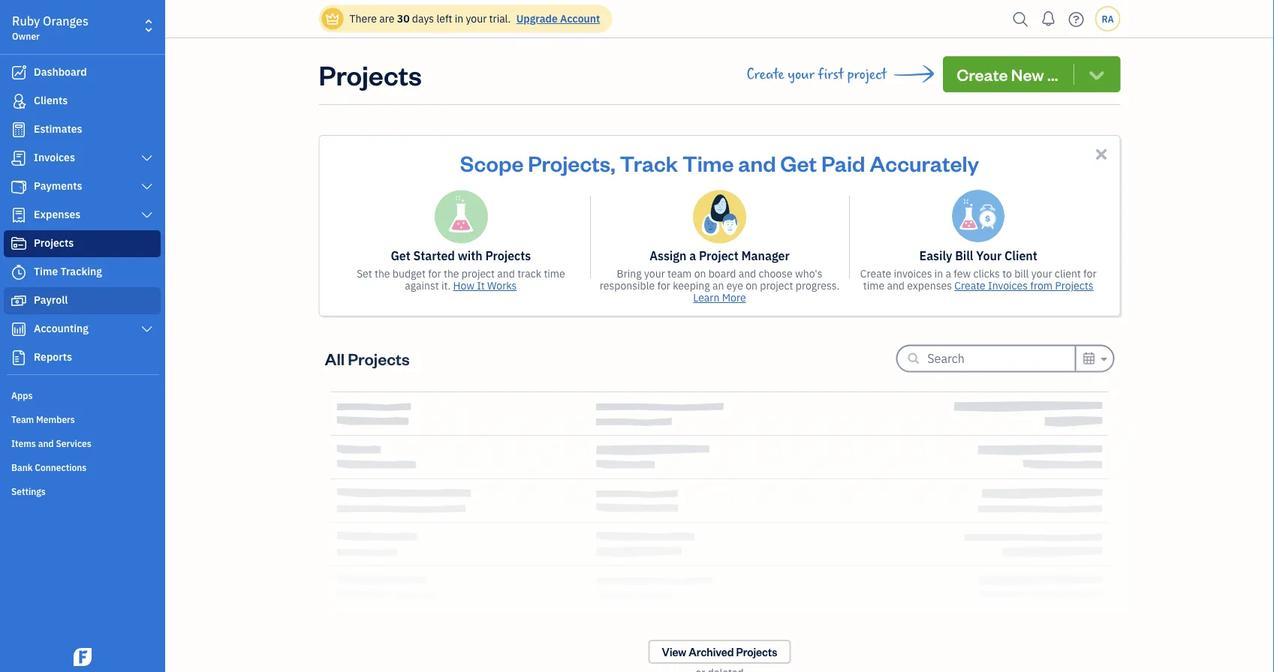 Task type: vqa. For each thing, say whether or not it's contained in the screenshot.
the Payments link
yes



Task type: describe. For each thing, give the bounding box(es) containing it.
apps link
[[4, 384, 161, 406]]

all
[[325, 348, 345, 369]]

and inside set the budget for the project and track time against it.
[[497, 267, 515, 281]]

main element
[[0, 0, 203, 673]]

track
[[517, 267, 541, 281]]

team members link
[[4, 408, 161, 430]]

chevrondown image
[[1086, 64, 1107, 85]]

Search text field
[[928, 347, 1075, 371]]

all projects
[[325, 348, 410, 369]]

payments
[[34, 179, 82, 193]]

team
[[668, 267, 692, 281]]

apps
[[11, 390, 33, 402]]

first
[[818, 66, 844, 83]]

items
[[11, 438, 36, 450]]

assign
[[650, 248, 687, 264]]

create new …
[[957, 63, 1058, 85]]

set the budget for the project and track time against it.
[[357, 267, 565, 293]]

board
[[709, 267, 736, 281]]

an
[[713, 279, 724, 293]]

expenses
[[907, 279, 952, 293]]

scope
[[460, 149, 524, 177]]

ra
[[1102, 13, 1114, 25]]

learn
[[693, 291, 720, 305]]

0 horizontal spatial on
[[694, 267, 706, 281]]

more
[[722, 291, 746, 305]]

days
[[412, 12, 434, 26]]

chevron large down image for invoices
[[140, 152, 154, 164]]

view archived projects link
[[648, 640, 791, 665]]

items and services link
[[4, 432, 161, 454]]

go to help image
[[1064, 8, 1088, 30]]

archived
[[689, 645, 734, 660]]

payroll link
[[4, 288, 161, 315]]

accurately
[[870, 149, 979, 177]]

projects inside the main element
[[34, 236, 74, 250]]

create invoices in a few clicks to bill your client for time and expenses
[[860, 267, 1097, 293]]

scope projects, track time and get paid accurately
[[460, 149, 979, 177]]

for inside set the budget for the project and track time against it.
[[428, 267, 441, 281]]

it
[[477, 279, 485, 293]]

time tracking link
[[4, 259, 161, 286]]

assign a project manager image
[[693, 190, 746, 244]]

dashboard image
[[10, 65, 28, 80]]

invoices inside the main element
[[34, 151, 75, 164]]

your
[[976, 248, 1002, 264]]

create new … button
[[943, 56, 1121, 92]]

there are 30 days left in your trial. upgrade account
[[350, 12, 600, 26]]

get started with projects
[[391, 248, 531, 264]]

trial.
[[489, 12, 511, 26]]

from
[[1030, 279, 1053, 293]]

payments link
[[4, 173, 161, 200]]

calendar image
[[1082, 350, 1096, 368]]

ruby
[[12, 13, 40, 29]]

chevron large down image for accounting
[[140, 324, 154, 336]]

1 horizontal spatial on
[[746, 279, 758, 293]]

a inside assign a project manager bring your team on board and choose who's responsible for keeping an eye on project progress. learn more
[[689, 248, 696, 264]]

track
[[620, 149, 678, 177]]

are
[[379, 12, 395, 26]]

money image
[[10, 294, 28, 309]]

1 vertical spatial invoices
[[988, 279, 1028, 293]]

expenses link
[[4, 202, 161, 229]]

payroll
[[34, 293, 68, 307]]

with
[[458, 248, 483, 264]]

few
[[954, 267, 971, 281]]

view archived projects
[[662, 645, 777, 660]]

services
[[56, 438, 91, 450]]

your inside assign a project manager bring your team on board and choose who's responsible for keeping an eye on project progress. learn more
[[644, 267, 665, 281]]

view
[[662, 645, 687, 660]]

bill
[[1015, 267, 1029, 281]]

create invoices from projects
[[955, 279, 1094, 293]]

freshbooks image
[[71, 649, 95, 667]]

…
[[1047, 63, 1058, 85]]

owner
[[12, 30, 40, 42]]

bring
[[617, 267, 642, 281]]

0 vertical spatial get
[[780, 149, 817, 177]]

project
[[699, 248, 739, 264]]

reports link
[[4, 345, 161, 372]]

invoice image
[[10, 151, 28, 166]]

projects up track
[[485, 248, 531, 264]]

create for create invoices from projects
[[955, 279, 986, 293]]

projects right archived
[[736, 645, 777, 660]]

expense image
[[10, 208, 28, 223]]

caretdown image
[[1099, 350, 1107, 368]]

and inside assign a project manager bring your team on board and choose who's responsible for keeping an eye on project progress. learn more
[[739, 267, 756, 281]]

to
[[1003, 267, 1012, 281]]

set
[[357, 267, 372, 281]]

left
[[437, 12, 452, 26]]

estimate image
[[10, 122, 28, 137]]

30
[[397, 12, 410, 26]]

in inside create invoices in a few clicks to bill your client for time and expenses
[[935, 267, 943, 281]]

client
[[1005, 248, 1038, 264]]

for inside assign a project manager bring your team on board and choose who's responsible for keeping an eye on project progress. learn more
[[657, 279, 670, 293]]

eye
[[727, 279, 743, 293]]

manager
[[741, 248, 790, 264]]

projects,
[[528, 149, 616, 177]]

keeping
[[673, 279, 710, 293]]

create your first project
[[747, 66, 887, 83]]

projects link
[[4, 231, 161, 258]]

expenses
[[34, 208, 81, 222]]

report image
[[10, 351, 28, 366]]

settings link
[[4, 480, 161, 502]]

estimates link
[[4, 116, 161, 143]]

your left first
[[788, 66, 815, 83]]

responsible
[[600, 279, 655, 293]]

ruby oranges owner
[[12, 13, 89, 42]]

easily
[[919, 248, 952, 264]]

clients
[[34, 93, 68, 107]]

client image
[[10, 94, 28, 109]]

notifications image
[[1037, 4, 1061, 34]]

1 horizontal spatial time
[[682, 149, 734, 177]]

easily bill your client image
[[952, 190, 1005, 243]]



Task type: locate. For each thing, give the bounding box(es) containing it.
how
[[453, 279, 474, 293]]

members
[[36, 414, 75, 426]]

time inside create invoices in a few clicks to bill your client for time and expenses
[[863, 279, 885, 293]]

for left it.
[[428, 267, 441, 281]]

the
[[375, 267, 390, 281], [444, 267, 459, 281]]

time inside the main element
[[34, 265, 58, 279]]

bank connections link
[[4, 456, 161, 478]]

a inside create invoices in a few clicks to bill your client for time and expenses
[[946, 267, 951, 281]]

accounting link
[[4, 316, 161, 343]]

0 vertical spatial chevron large down image
[[140, 152, 154, 164]]

create
[[957, 63, 1008, 85], [747, 66, 784, 83], [860, 267, 891, 281], [955, 279, 986, 293]]

chevron large down image inside 'invoices' link
[[140, 152, 154, 164]]

0 horizontal spatial time
[[34, 265, 58, 279]]

1 horizontal spatial project
[[760, 279, 793, 293]]

1 vertical spatial get
[[391, 248, 411, 264]]

0 vertical spatial invoices
[[34, 151, 75, 164]]

create left invoices
[[860, 267, 891, 281]]

0 horizontal spatial time
[[544, 267, 565, 281]]

invoices link
[[4, 145, 161, 172]]

0 vertical spatial time
[[682, 149, 734, 177]]

chevron large down image
[[140, 209, 154, 222]]

0 horizontal spatial for
[[428, 267, 441, 281]]

create for create new …
[[957, 63, 1008, 85]]

get left paid
[[780, 149, 817, 177]]

chevron large down image for payments
[[140, 181, 154, 193]]

tracking
[[60, 265, 102, 279]]

time right track
[[544, 267, 565, 281]]

and inside create invoices in a few clicks to bill your client for time and expenses
[[887, 279, 905, 293]]

2 the from the left
[[444, 267, 459, 281]]

create inside create invoices in a few clicks to bill your client for time and expenses
[[860, 267, 891, 281]]

dashboard
[[34, 65, 87, 79]]

0 horizontal spatial the
[[375, 267, 390, 281]]

how it works
[[453, 279, 517, 293]]

get started with projects image
[[434, 190, 488, 244]]

account
[[560, 12, 600, 26]]

projects right from
[[1055, 279, 1094, 293]]

1 chevron large down image from the top
[[140, 152, 154, 164]]

timer image
[[10, 265, 28, 280]]

your left trial.
[[466, 12, 487, 26]]

bank
[[11, 462, 33, 474]]

project inside assign a project manager bring your team on board and choose who's responsible for keeping an eye on project progress. learn more
[[760, 279, 793, 293]]

2 chevron large down image from the top
[[140, 181, 154, 193]]

choose
[[759, 267, 793, 281]]

connections
[[35, 462, 87, 474]]

1 horizontal spatial for
[[657, 279, 670, 293]]

for right client
[[1084, 267, 1097, 281]]

client
[[1055, 267, 1081, 281]]

reports
[[34, 350, 72, 364]]

clients link
[[4, 88, 161, 115]]

1 vertical spatial chevron large down image
[[140, 181, 154, 193]]

a left few at the top of page
[[946, 267, 951, 281]]

works
[[487, 279, 517, 293]]

your right bill at the top right
[[1031, 267, 1052, 281]]

1 horizontal spatial invoices
[[988, 279, 1028, 293]]

assign a project manager bring your team on board and choose who's responsible for keeping an eye on project progress. learn more
[[600, 248, 840, 305]]

ra button
[[1095, 6, 1121, 32]]

0 horizontal spatial a
[[689, 248, 696, 264]]

dashboard link
[[4, 59, 161, 86]]

3 chevron large down image from the top
[[140, 324, 154, 336]]

project down manager
[[760, 279, 793, 293]]

and inside the main element
[[38, 438, 54, 450]]

bank connections
[[11, 462, 87, 474]]

progress.
[[796, 279, 840, 293]]

invoices
[[894, 267, 932, 281]]

project inside set the budget for the project and track time against it.
[[462, 267, 495, 281]]

1 vertical spatial a
[[946, 267, 951, 281]]

the right set
[[375, 267, 390, 281]]

search image
[[1009, 8, 1033, 30]]

new
[[1011, 63, 1044, 85]]

time up assign a project manager image on the top right
[[682, 149, 734, 177]]

your inside create invoices in a few clicks to bill your client for time and expenses
[[1031, 267, 1052, 281]]

projects down there
[[319, 56, 422, 92]]

and left 'expenses'
[[887, 279, 905, 293]]

project right first
[[847, 66, 887, 83]]

estimates
[[34, 122, 82, 136]]

projects
[[319, 56, 422, 92], [34, 236, 74, 250], [485, 248, 531, 264], [1055, 279, 1094, 293], [348, 348, 410, 369], [736, 645, 777, 660]]

a up team at top right
[[689, 248, 696, 264]]

1 horizontal spatial the
[[444, 267, 459, 281]]

project image
[[10, 237, 28, 252]]

projects right all
[[348, 348, 410, 369]]

chevron large down image
[[140, 152, 154, 164], [140, 181, 154, 193], [140, 324, 154, 336]]

create left first
[[747, 66, 784, 83]]

1 horizontal spatial time
[[863, 279, 885, 293]]

for left keeping
[[657, 279, 670, 293]]

started
[[413, 248, 455, 264]]

0 vertical spatial in
[[455, 12, 463, 26]]

1 horizontal spatial get
[[780, 149, 817, 177]]

team members
[[11, 414, 75, 426]]

1 horizontal spatial a
[[946, 267, 951, 281]]

in right left
[[455, 12, 463, 26]]

budget
[[393, 267, 426, 281]]

a
[[689, 248, 696, 264], [946, 267, 951, 281]]

upgrade
[[516, 12, 558, 26]]

team
[[11, 414, 34, 426]]

create for create invoices in a few clicks to bill your client for time and expenses
[[860, 267, 891, 281]]

0 horizontal spatial invoices
[[34, 151, 75, 164]]

and up assign a project manager image on the top right
[[738, 149, 776, 177]]

against
[[405, 279, 439, 293]]

payment image
[[10, 179, 28, 194]]

time
[[682, 149, 734, 177], [34, 265, 58, 279]]

close image
[[1093, 146, 1110, 163]]

accounting
[[34, 322, 89, 336]]

oranges
[[43, 13, 89, 29]]

time tracking
[[34, 265, 102, 279]]

0 horizontal spatial get
[[391, 248, 411, 264]]

your
[[466, 12, 487, 26], [788, 66, 815, 83], [644, 267, 665, 281], [1031, 267, 1052, 281]]

create inside dropdown button
[[957, 63, 1008, 85]]

for inside create invoices in a few clicks to bill your client for time and expenses
[[1084, 267, 1097, 281]]

create left new on the top right
[[957, 63, 1008, 85]]

1 horizontal spatial in
[[935, 267, 943, 281]]

items and services
[[11, 438, 91, 450]]

1 vertical spatial in
[[935, 267, 943, 281]]

0 horizontal spatial in
[[455, 12, 463, 26]]

and right board
[[739, 267, 756, 281]]

time inside set the budget for the project and track time against it.
[[544, 267, 565, 281]]

get up budget
[[391, 248, 411, 264]]

and right the items
[[38, 438, 54, 450]]

chart image
[[10, 322, 28, 337]]

project down with
[[462, 267, 495, 281]]

0 vertical spatial a
[[689, 248, 696, 264]]

0 horizontal spatial project
[[462, 267, 495, 281]]

clicks
[[973, 267, 1000, 281]]

2 vertical spatial chevron large down image
[[140, 324, 154, 336]]

1 vertical spatial time
[[34, 265, 58, 279]]

create for create your first project
[[747, 66, 784, 83]]

on right team at top right
[[694, 267, 706, 281]]

paid
[[821, 149, 865, 177]]

and left track
[[497, 267, 515, 281]]

your down assign
[[644, 267, 665, 281]]

bill
[[955, 248, 974, 264]]

1 the from the left
[[375, 267, 390, 281]]

2 horizontal spatial for
[[1084, 267, 1097, 281]]

crown image
[[325, 11, 341, 27]]

chevron large down image inside accounting link
[[140, 324, 154, 336]]

projects down expenses
[[34, 236, 74, 250]]

there
[[350, 12, 377, 26]]

easily bill your client
[[919, 248, 1038, 264]]

2 horizontal spatial project
[[847, 66, 887, 83]]

time left invoices
[[863, 279, 885, 293]]

it.
[[441, 279, 451, 293]]

on right eye
[[746, 279, 758, 293]]

create down the bill
[[955, 279, 986, 293]]

the down the get started with projects
[[444, 267, 459, 281]]

in
[[455, 12, 463, 26], [935, 267, 943, 281]]

time right timer image
[[34, 265, 58, 279]]

in down easily
[[935, 267, 943, 281]]

get
[[780, 149, 817, 177], [391, 248, 411, 264]]



